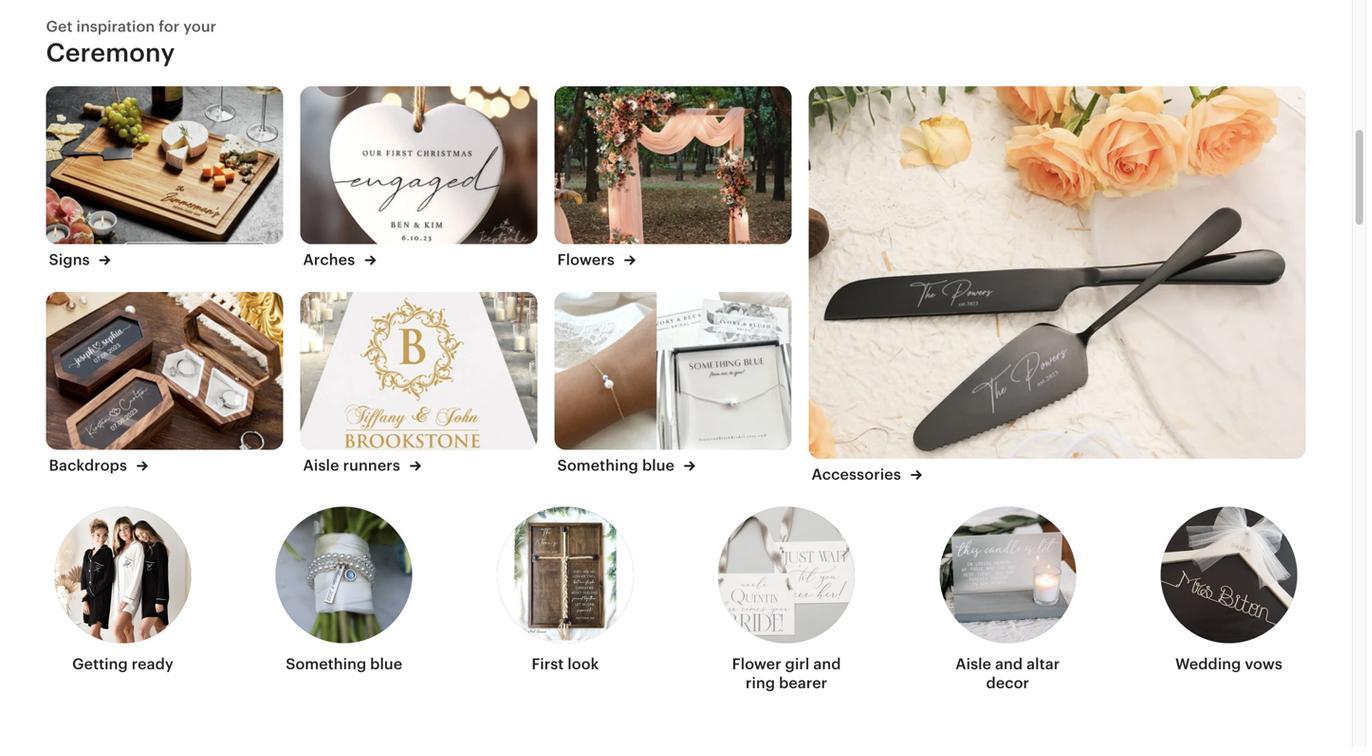 Task type: describe. For each thing, give the bounding box(es) containing it.
wedding vows link
[[1161, 501, 1297, 700]]

1 horizontal spatial blue
[[642, 457, 675, 474]]

flower girl and ring bearer link
[[718, 501, 855, 700]]

get inspiration for your ceremony
[[46, 18, 216, 67]]

aisle for aisle runners
[[303, 457, 339, 474]]

backdrops link
[[46, 292, 283, 480]]

your
[[183, 18, 216, 35]]

1 vertical spatial something blue link
[[276, 501, 412, 700]]

0 vertical spatial something blue link
[[555, 292, 792, 480]]

aisle runners
[[303, 457, 404, 474]]

first look
[[532, 656, 599, 673]]

aisle and altar decor
[[956, 656, 1060, 692]]

bearer
[[779, 675, 827, 692]]

and inside the aisle and altar decor
[[995, 656, 1023, 673]]

flowers link
[[555, 86, 792, 275]]

0 horizontal spatial blue
[[370, 656, 402, 673]]

girl
[[785, 656, 810, 673]]

getting
[[72, 656, 128, 673]]

ring
[[746, 675, 775, 692]]

altar
[[1027, 656, 1060, 673]]

signs link
[[46, 86, 283, 275]]

first look link
[[497, 501, 634, 700]]



Task type: vqa. For each thing, say whether or not it's contained in the screenshot.
middle THE ,
no



Task type: locate. For each thing, give the bounding box(es) containing it.
getting ready
[[72, 656, 174, 673]]

0 vertical spatial something blue
[[557, 457, 679, 474]]

1 horizontal spatial and
[[995, 656, 1023, 673]]

0 horizontal spatial something blue link
[[276, 501, 412, 700]]

accessories
[[812, 466, 905, 483]]

1 horizontal spatial something blue link
[[555, 292, 792, 480]]

1 horizontal spatial something blue
[[557, 457, 679, 474]]

ready
[[132, 656, 174, 673]]

look
[[568, 656, 599, 673]]

arches link
[[300, 86, 537, 275]]

arches
[[303, 252, 359, 269]]

something
[[557, 457, 638, 474], [286, 656, 366, 673]]

backdrops
[[49, 457, 131, 474]]

flower girl and ring bearer
[[732, 656, 841, 692]]

inspiration
[[76, 18, 155, 35]]

aisle up the decor
[[956, 656, 992, 673]]

something blue link
[[555, 292, 792, 480], [276, 501, 412, 700]]

1 vertical spatial blue
[[370, 656, 402, 673]]

wedding
[[1176, 656, 1241, 673]]

and up the decor
[[995, 656, 1023, 673]]

blue
[[642, 457, 675, 474], [370, 656, 402, 673]]

accessories link
[[809, 86, 1306, 584]]

getting ready link
[[55, 501, 191, 700]]

aisle inside the aisle and altar decor
[[956, 656, 992, 673]]

2 and from the left
[[995, 656, 1023, 673]]

0 horizontal spatial and
[[813, 656, 841, 673]]

1 vertical spatial something
[[286, 656, 366, 673]]

aisle and altar decor link
[[940, 501, 1076, 700]]

and
[[813, 656, 841, 673], [995, 656, 1023, 673]]

first
[[532, 656, 564, 673]]

0 horizontal spatial aisle
[[303, 457, 339, 474]]

1 and from the left
[[813, 656, 841, 673]]

ceremony
[[46, 38, 175, 67]]

flower
[[732, 656, 782, 673]]

runners
[[343, 457, 400, 474]]

0 horizontal spatial something blue
[[286, 656, 402, 673]]

wedding vows
[[1176, 656, 1283, 673]]

for
[[159, 18, 180, 35]]

and right girl
[[813, 656, 841, 673]]

aisle for aisle and altar decor
[[956, 656, 992, 673]]

get
[[46, 18, 73, 35]]

1 vertical spatial aisle
[[956, 656, 992, 673]]

aisle left runners
[[303, 457, 339, 474]]

aisle
[[303, 457, 339, 474], [956, 656, 992, 673]]

aisle runners link
[[300, 292, 537, 480]]

something blue
[[557, 457, 679, 474], [286, 656, 402, 673]]

1 horizontal spatial aisle
[[956, 656, 992, 673]]

signs
[[49, 252, 94, 269]]

1 horizontal spatial something
[[557, 457, 638, 474]]

0 vertical spatial blue
[[642, 457, 675, 474]]

0 vertical spatial something
[[557, 457, 638, 474]]

0 vertical spatial aisle
[[303, 457, 339, 474]]

flowers
[[557, 252, 619, 269]]

1 vertical spatial something blue
[[286, 656, 402, 673]]

decor
[[986, 675, 1029, 692]]

0 horizontal spatial something
[[286, 656, 366, 673]]

vows
[[1245, 656, 1283, 673]]

and inside flower girl and ring bearer
[[813, 656, 841, 673]]



